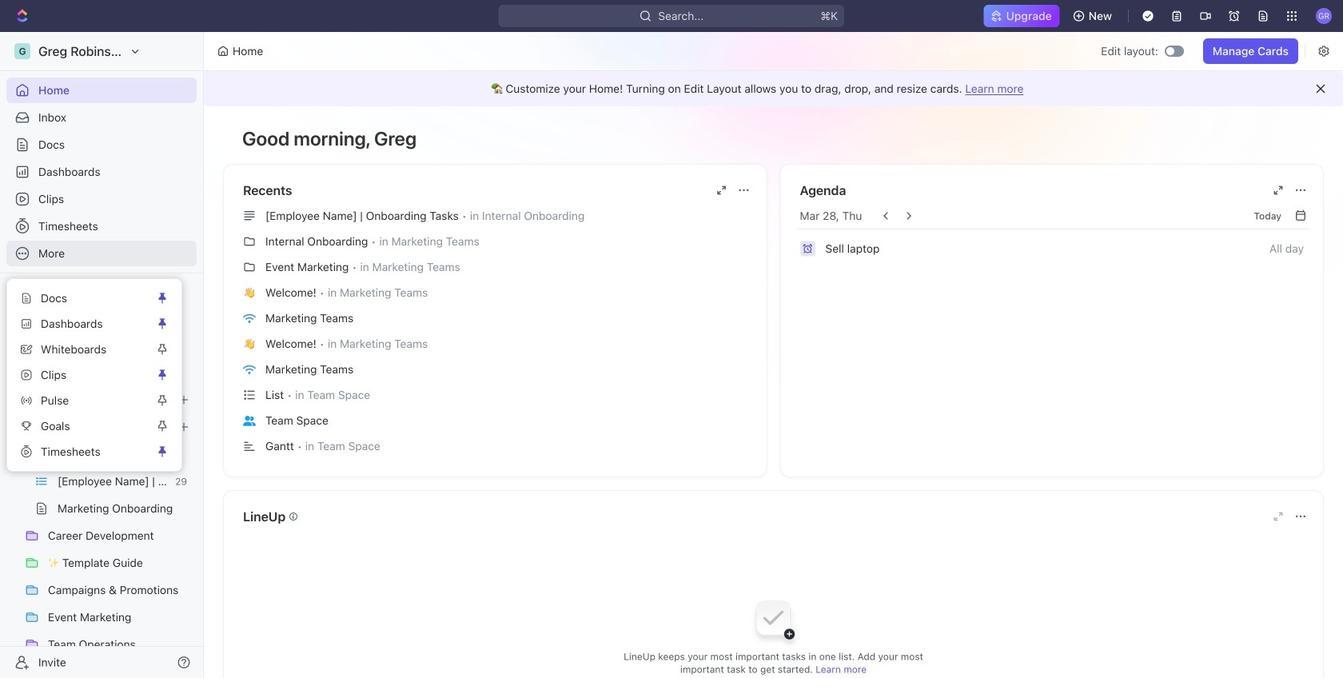 Task type: vqa. For each thing, say whether or not it's contained in the screenshot.
the rightmost wifi icon
yes



Task type: locate. For each thing, give the bounding box(es) containing it.
wifi image
[[243, 364, 256, 375]]

sidebar navigation
[[0, 32, 204, 678]]

tree inside sidebar navigation
[[6, 333, 197, 678]]

wifi image inside tree
[[16, 395, 28, 405]]

wifi image
[[243, 313, 256, 324], [16, 395, 28, 405]]

alert
[[204, 71, 1343, 106]]

1 vertical spatial wifi image
[[16, 395, 28, 405]]

tree
[[6, 333, 197, 678]]

0 horizontal spatial wifi image
[[16, 395, 28, 405]]

0 vertical spatial wifi image
[[243, 313, 256, 324]]



Task type: describe. For each thing, give the bounding box(es) containing it.
user group image
[[243, 416, 256, 426]]

1 horizontal spatial wifi image
[[243, 313, 256, 324]]



